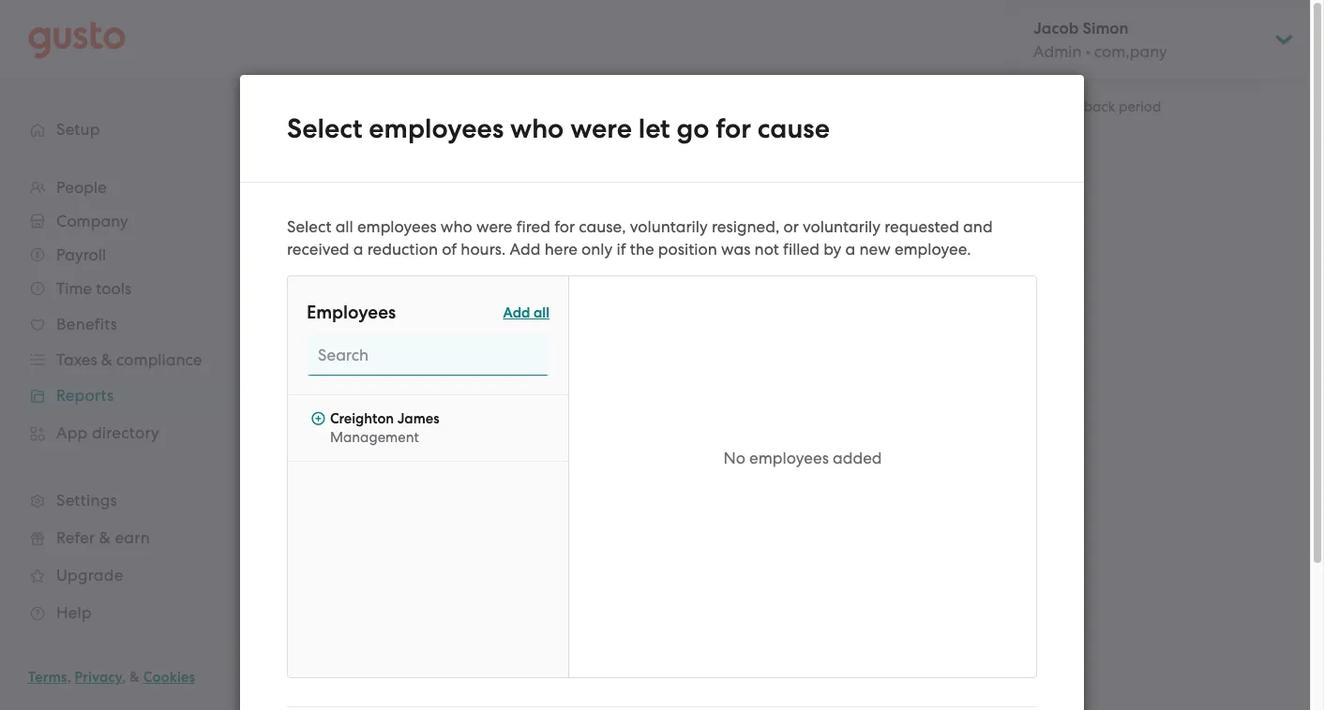 Task type: vqa. For each thing, say whether or not it's contained in the screenshot.
No employees added's "No"
yes



Task type: describe. For each thing, give the bounding box(es) containing it.
self-
[[679, 207, 712, 227]]

select up learn
[[319, 567, 358, 584]]

lookback
[[1054, 98, 1115, 115]]

Yes radio
[[319, 261, 341, 283]]

manage
[[379, 507, 442, 527]]

filled
[[783, 240, 820, 259]]

employees inside select all employees who were fired for cause, voluntarily resigned, or voluntarily requested and received a reduction of hours. add here only if the position was not filled by a new employee.
[[357, 218, 437, 236]]

employees up 'info'
[[369, 113, 504, 145]]

and
[[963, 218, 993, 236]]

independent
[[817, 207, 913, 227]]

who for cause
[[473, 359, 505, 379]]

select for select employees who were let go for cause
[[287, 113, 362, 145]]

reduction
[[367, 240, 438, 259]]

employees up automatically
[[482, 507, 562, 527]]

2
[[512, 230, 521, 249]]

employees down need
[[376, 451, 456, 471]]

here inside select all employees who were fired for cause, voluntarily resigned, or voluntarily requested and received a reduction of hours. add here only if the position was not filled by a new employee.
[[545, 240, 578, 259]]

for for select all employees who were fired for cause or voluntarily resigned or voluntarily reduced hours selecting people here will exclude them from reducing your forgiveness amount. for anyone you select, however, you'll need written proof that they meet these criteria.
[[588, 359, 609, 379]]

people
[[382, 404, 427, 421]]

sole
[[319, 230, 348, 249]]

add for employees
[[341, 451, 372, 471]]

a left "ppp"
[[521, 207, 531, 227]]

resigned,
[[712, 218, 780, 236]]

no employees added
[[723, 449, 882, 468]]

cookies
[[143, 670, 195, 686]]

you'll
[[380, 424, 413, 441]]

automatically
[[510, 530, 599, 547]]

anyone
[[862, 404, 911, 421]]

amount.
[[780, 404, 835, 421]]

module__icon___go7vc image
[[319, 454, 334, 469]]

select employees who were let go for cause
[[287, 113, 830, 145]]

will
[[463, 404, 484, 421]]

add all button
[[503, 300, 550, 325]]

creighton
[[330, 411, 394, 428]]

go
[[677, 113, 709, 145]]

only
[[581, 240, 613, 259]]

select for select all employees who were fired for cause or voluntarily resigned or voluntarily reduced hours selecting people here will exclude them from reducing your forgiveness amount. for anyone you select, however, you'll need written proof that they meet these criteria.
[[319, 359, 364, 379]]

voluntarily up anyone
[[849, 359, 928, 379]]

need
[[417, 424, 450, 441]]

no
[[468, 230, 487, 249]]

add for all
[[503, 304, 530, 321]]

selecting
[[319, 404, 378, 421]]

about
[[395, 586, 435, 603]]

the inside select all employees who were fired for cause, voluntarily resigned, or voluntarily requested and received a reduction of hours. add here only if the position was not filled by a new employee.
[[630, 240, 654, 259]]

info
[[433, 146, 476, 175]]

enter
[[471, 567, 505, 584]]

business
[[481, 549, 535, 565]]

select all employees who were fired for cause, voluntarily resigned, or voluntarily requested and received a reduction of hours. add here only if the position was not filled by a new employee.
[[287, 218, 993, 259]]

lookback period
[[1054, 98, 1161, 115]]

new
[[859, 240, 891, 259]]

were inside select all employees who were fired for cause, voluntarily resigned, or voluntarily requested and received a reduction of hours. add here only if the position was not filled by a new employee.
[[476, 218, 512, 236]]

to down manage at the left bottom of the page
[[396, 530, 409, 547]]

employees inside select all employees who were fired for cause or voluntarily resigned or voluntarily reduced hours selecting people here will exclude them from reducing your forgiveness amount. for anyone you select, however, you'll need written proof that they meet these criteria.
[[389, 359, 469, 379]]

select,
[[941, 404, 982, 421]]

employees down amount.
[[749, 449, 829, 468]]

meet
[[603, 424, 636, 441]]

determine
[[603, 530, 669, 547]]

privacy
[[75, 670, 122, 686]]

in
[[637, 507, 650, 527]]

voluntarily up by
[[803, 218, 881, 236]]

a right and
[[1020, 207, 1030, 227]]

or up reducing
[[659, 359, 675, 379]]

"yes"
[[361, 530, 392, 547]]

james
[[397, 411, 440, 428]]

hours
[[319, 382, 360, 401]]

terms
[[28, 670, 67, 686]]

add inside select all employees who were fired for cause, voluntarily resigned, or voluntarily requested and received a reduction of hours. add here only if the position was not filled by a new employee.
[[510, 240, 541, 259]]

did you manage your employees on gusto in all of 2019? select "yes" to allow gusto to automatically determine which employees are highly compensated based on guidance from the small business administration. select "no" to manually enter highly compensated employees for 2019. learn more about highly compensated employees via the
[[319, 507, 1007, 603]]

are
[[787, 530, 808, 547]]

were left let
[[570, 113, 632, 145]]

no for no
[[351, 300, 373, 320]]

of inside select all employees who were fired for cause, voluntarily resigned, or voluntarily requested and received a reduction of hours. add here only if the position was not filled by a new employee.
[[442, 240, 457, 259]]

1 vertical spatial compensated
[[552, 567, 641, 584]]

you right time
[[404, 207, 431, 227]]

more
[[359, 586, 392, 603]]

Search search field
[[307, 335, 550, 376]]

voluntarily up the forgiveness
[[679, 359, 758, 379]]

select employees who were let go for cause document
[[240, 75, 1084, 711]]

home image
[[28, 21, 126, 59]]

exclude
[[488, 404, 537, 421]]

that
[[541, 424, 568, 441]]

however,
[[319, 424, 377, 441]]

1 , from the left
[[67, 670, 71, 686]]

all for select all employees who were fired for cause or voluntarily resigned or voluntarily reduced hours selecting people here will exclude them from reducing your forgiveness amount. for anyone you select, however, you'll need written proof that they meet these criteria.
[[367, 359, 386, 379]]

applied
[[435, 207, 493, 227]]

via
[[646, 586, 666, 603]]

or right 'resigned'
[[830, 359, 845, 379]]

let
[[638, 113, 670, 145]]

a right by
[[845, 240, 856, 259]]

contractor,
[[917, 207, 997, 227]]

were inside at the time you applied for a ppp loan, were you self-employed, an independent contractor, or a sole proprietor with no w-2 employees?
[[608, 207, 644, 227]]

add employees
[[341, 451, 456, 471]]

time
[[367, 207, 400, 227]]

forgiveness
[[704, 404, 777, 421]]

select all employees who were fired for cause or voluntarily resigned or voluntarily reduced hours selecting people here will exclude them from reducing your forgiveness amount. for anyone you select, however, you'll need written proof that they meet these criteria.
[[319, 359, 993, 441]]

hours.
[[461, 240, 506, 259]]

the down allow
[[417, 549, 438, 565]]

0 horizontal spatial highly
[[438, 586, 477, 603]]

was
[[721, 240, 751, 259]]

creighton james management
[[330, 411, 440, 446]]

employed,
[[712, 207, 790, 227]]

employees
[[307, 302, 396, 324]]

your inside did you manage your employees on gusto in all of 2019? select "yes" to allow gusto to automatically determine which employees are highly compensated based on guidance from the small business administration. select "no" to manually enter highly compensated employees for 2019. learn more about highly compensated employees via the
[[445, 507, 479, 527]]

voluntarily up position
[[630, 218, 708, 236]]

administration.
[[538, 549, 637, 565]]

by
[[823, 240, 842, 259]]

1 vertical spatial on
[[991, 530, 1007, 547]]

1 horizontal spatial highly
[[509, 567, 548, 584]]

based
[[947, 530, 987, 547]]

&
[[129, 670, 140, 686]]

period
[[1119, 98, 1161, 115]]

employees?
[[525, 230, 613, 249]]



Task type: locate. For each thing, give the bounding box(es) containing it.
1 vertical spatial highly
[[509, 567, 548, 584]]

who inside select all employees who were fired for cause or voluntarily resigned or voluntarily reduced hours selecting people here will exclude them from reducing your forgiveness amount. for anyone you select, however, you'll need written proof that they meet these criteria.
[[473, 359, 505, 379]]

select inside select all employees who were fired for cause or voluntarily resigned or voluntarily reduced hours selecting people here will exclude them from reducing your forgiveness amount. for anyone you select, however, you'll need written proof that they meet these criteria.
[[319, 359, 364, 379]]

for up they
[[588, 359, 609, 379]]

1 horizontal spatial gusto
[[589, 507, 633, 527]]

voluntarily
[[630, 218, 708, 236], [803, 218, 881, 236], [679, 359, 758, 379], [849, 359, 928, 379]]

1 horizontal spatial from
[[577, 404, 608, 421]]

No radio
[[319, 299, 341, 322]]

or right and
[[1001, 207, 1016, 227]]

employees up via
[[644, 567, 714, 584]]

to up business
[[493, 530, 506, 547]]

small
[[442, 549, 477, 565]]

0 vertical spatial here
[[545, 240, 578, 259]]

2 , from the left
[[122, 670, 126, 686]]

or inside at the time you applied for a ppp loan, were you self-employed, an independent contractor, or a sole proprietor with no w-2 employees?
[[1001, 207, 1016, 227]]

a
[[521, 207, 531, 227], [1020, 207, 1030, 227], [353, 240, 363, 259], [845, 240, 856, 259]]

1 horizontal spatial who
[[473, 359, 505, 379]]

employees down administration.
[[573, 586, 643, 603]]

account menu element
[[1009, 0, 1296, 80]]

them
[[541, 404, 574, 421]]

for right go
[[716, 113, 751, 145]]

1 horizontal spatial your
[[672, 404, 700, 421]]

on
[[566, 507, 585, 527], [991, 530, 1007, 547]]

cause for fired
[[613, 359, 655, 379]]

highly right are
[[812, 530, 851, 547]]

add inside the 'add all' button
[[503, 304, 530, 321]]

,
[[67, 670, 71, 686], [122, 670, 126, 686]]

1 horizontal spatial no
[[723, 449, 745, 468]]

loan,
[[566, 207, 604, 227]]

all inside select all employees who were fired for cause, voluntarily resigned, or voluntarily requested and received a reduction of hours. add here only if the position was not filled by a new employee.
[[335, 218, 353, 236]]

were up exclude
[[509, 359, 545, 379]]

all down employees?
[[533, 304, 550, 321]]

0 vertical spatial your
[[672, 404, 700, 421]]

0 vertical spatial of
[[442, 240, 457, 259]]

for inside at the time you applied for a ppp loan, were you self-employed, an independent contractor, or a sole proprietor with no w-2 employees?
[[497, 207, 518, 227]]

gusto
[[589, 507, 633, 527], [451, 530, 490, 547]]

for
[[838, 404, 859, 421]]

management
[[330, 429, 419, 446]]

highly down business
[[509, 567, 548, 584]]

cookies button
[[143, 667, 195, 689]]

for inside select all employees who were fired for cause, voluntarily resigned, or voluntarily requested and received a reduction of hours. add here only if the position was not filled by a new employee.
[[554, 218, 575, 236]]

added
[[833, 449, 882, 468]]

no for no employees added
[[723, 449, 745, 468]]

cause inside select all employees who were fired for cause or voluntarily resigned or voluntarily reduced hours selecting people here will exclude them from reducing your forgiveness amount. for anyone you select, however, you'll need written proof that they meet these criteria.
[[613, 359, 655, 379]]

employees up "2019."
[[714, 530, 784, 547]]

or up filled
[[783, 218, 799, 236]]

2019?
[[695, 507, 738, 527]]

2 vertical spatial compensated
[[481, 586, 570, 603]]

from down '"yes"'
[[383, 549, 414, 565]]

employee info
[[319, 146, 476, 175]]

select for select all employees who were fired for cause, voluntarily resigned, or voluntarily requested and received a reduction of hours. add here only if the position was not filled by a new employee.
[[287, 218, 331, 236]]

no inside select employees who were let go for cause document
[[723, 449, 745, 468]]

0 vertical spatial highly
[[812, 530, 851, 547]]

2019.
[[738, 567, 771, 584]]

from up they
[[577, 404, 608, 421]]

gusto up small
[[451, 530, 490, 547]]

w-
[[491, 230, 512, 249]]

terms , privacy , & cookies
[[28, 670, 195, 686]]

did
[[319, 507, 344, 527]]

no right 'no' radio
[[351, 300, 373, 320]]

0 vertical spatial gusto
[[589, 507, 633, 527]]

circle plus image
[[311, 411, 325, 428]]

0 horizontal spatial your
[[445, 507, 479, 527]]

cause
[[758, 113, 830, 145], [613, 359, 655, 379]]

add down "ppp"
[[510, 240, 541, 259]]

the inside at the time you applied for a ppp loan, were you self-employed, an independent contractor, or a sole proprietor with no w-2 employees?
[[339, 207, 363, 227]]

1 horizontal spatial on
[[991, 530, 1007, 547]]

0 vertical spatial from
[[577, 404, 608, 421]]

the right via
[[669, 586, 690, 603]]

all
[[335, 218, 353, 236], [533, 304, 550, 321], [367, 359, 386, 379], [654, 507, 672, 527]]

1 vertical spatial from
[[383, 549, 414, 565]]

a up yes
[[353, 240, 363, 259]]

0 horizontal spatial gusto
[[451, 530, 490, 547]]

cause,
[[579, 218, 626, 236]]

all inside did you manage your employees on gusto in all of 2019? select "yes" to allow gusto to automatically determine which employees are highly compensated based on guidance from the small business administration. select "no" to manually enter highly compensated employees for 2019. learn more about highly compensated employees via the
[[654, 507, 672, 527]]

here inside select all employees who were fired for cause or voluntarily resigned or voluntarily reduced hours selecting people here will exclude them from reducing your forgiveness amount. for anyone you select, however, you'll need written proof that they meet these criteria.
[[430, 404, 459, 421]]

learn
[[319, 586, 355, 603]]

employee
[[319, 146, 428, 175]]

2 vertical spatial who
[[473, 359, 505, 379]]

1 vertical spatial add
[[503, 304, 530, 321]]

these
[[640, 424, 675, 441]]

cause inside document
[[758, 113, 830, 145]]

ppp
[[535, 207, 563, 227]]

reduced
[[932, 359, 993, 379]]

all up people
[[367, 359, 386, 379]]

the right if
[[630, 240, 654, 259]]

who up "ppp"
[[510, 113, 564, 145]]

position
[[658, 240, 717, 259]]

all for add all
[[533, 304, 550, 321]]

who up hours.
[[441, 218, 472, 236]]

all inside select all employees who were fired for cause or voluntarily resigned or voluntarily reduced hours selecting people here will exclude them from reducing your forgiveness amount. for anyone you select, however, you'll need written proof that they meet these criteria.
[[367, 359, 386, 379]]

1 vertical spatial your
[[445, 507, 479, 527]]

were up if
[[608, 207, 644, 227]]

2 horizontal spatial who
[[510, 113, 564, 145]]

who
[[510, 113, 564, 145], [441, 218, 472, 236], [473, 359, 505, 379]]

cause for go
[[758, 113, 830, 145]]

with
[[432, 230, 464, 249]]

, left privacy
[[67, 670, 71, 686]]

gusto left in
[[589, 507, 633, 527]]

1 horizontal spatial cause
[[758, 113, 830, 145]]

employees up 'reduction'
[[357, 218, 437, 236]]

for inside did you manage your employees on gusto in all of 2019? select "yes" to allow gusto to automatically determine which employees are highly compensated based on guidance from the small business administration. select "no" to manually enter highly compensated employees for 2019. learn more about highly compensated employees via the
[[717, 567, 735, 584]]

for inside select all employees who were fired for cause or voluntarily resigned or voluntarily reduced hours selecting people here will exclude them from reducing your forgiveness amount. for anyone you select, however, you'll need written proof that they meet these criteria.
[[588, 359, 609, 379]]

select up the guidance
[[319, 530, 358, 547]]

fired for cause
[[549, 359, 584, 379]]

your up the criteria.
[[672, 404, 700, 421]]

at the time you applied for a ppp loan, were you self-employed, an independent contractor, or a sole proprietor with no w-2 employees?
[[319, 207, 1030, 249]]

1 horizontal spatial ,
[[122, 670, 126, 686]]

you left self-
[[648, 207, 675, 227]]

if
[[617, 240, 626, 259]]

not
[[755, 240, 779, 259]]

1 vertical spatial who
[[441, 218, 472, 236]]

0 horizontal spatial who
[[441, 218, 472, 236]]

add down hours.
[[503, 304, 530, 321]]

from inside select all employees who were fired for cause or voluntarily resigned or voluntarily reduced hours selecting people here will exclude them from reducing your forgiveness amount. for anyone you select, however, you'll need written proof that they meet these criteria.
[[577, 404, 608, 421]]

which
[[673, 530, 711, 547]]

0 vertical spatial fired
[[516, 218, 551, 236]]

for left cause,
[[554, 218, 575, 236]]

of up which
[[676, 507, 691, 527]]

compensated
[[855, 530, 944, 547], [552, 567, 641, 584], [481, 586, 570, 603]]

"no"
[[361, 567, 387, 584]]

0 horizontal spatial on
[[566, 507, 585, 527]]

all inside the 'add all' button
[[533, 304, 550, 321]]

who inside select all employees who were fired for cause, voluntarily resigned, or voluntarily requested and received a reduction of hours. add here only if the position was not filled by a new employee.
[[441, 218, 472, 236]]

an
[[794, 207, 813, 227]]

from
[[577, 404, 608, 421], [383, 549, 414, 565]]

the
[[339, 207, 363, 227], [630, 240, 654, 259], [417, 549, 438, 565], [669, 586, 690, 603]]

your up allow
[[445, 507, 479, 527]]

you inside select all employees who were fired for cause or voluntarily resigned or voluntarily reduced hours selecting people here will exclude them from reducing your forgiveness amount. for anyone you select, however, you'll need written proof that they meet these criteria.
[[914, 404, 938, 421]]

your inside select all employees who were fired for cause or voluntarily resigned or voluntarily reduced hours selecting people here will exclude them from reducing your forgiveness amount. for anyone you select, however, you'll need written proof that they meet these criteria.
[[672, 404, 700, 421]]

no down the criteria.
[[723, 449, 745, 468]]

select inside select all employees who were fired for cause, voluntarily resigned, or voluntarily requested and received a reduction of hours. add here only if the position was not filled by a new employee.
[[287, 218, 331, 236]]

compensated down enter
[[481, 586, 570, 603]]

select up the hours
[[319, 359, 364, 379]]

compensated down administration.
[[552, 567, 641, 584]]

compensated left based
[[855, 530, 944, 547]]

allow
[[413, 530, 448, 547]]

add down management
[[341, 451, 372, 471]]

2 vertical spatial add
[[341, 451, 372, 471]]

for for select all employees who were fired for cause, voluntarily resigned, or voluntarily requested and received a reduction of hours. add here only if the position was not filled by a new employee.
[[554, 218, 575, 236]]

1 vertical spatial fired
[[549, 359, 584, 379]]

0 vertical spatial add
[[510, 240, 541, 259]]

here down "ppp"
[[545, 240, 578, 259]]

0 vertical spatial no
[[351, 300, 373, 320]]

2 horizontal spatial highly
[[812, 530, 851, 547]]

1 vertical spatial no
[[723, 449, 745, 468]]

you up '"yes"'
[[348, 507, 375, 527]]

criteria.
[[678, 424, 727, 441]]

to right "no"
[[391, 567, 404, 584]]

0 vertical spatial compensated
[[855, 530, 944, 547]]

0 horizontal spatial cause
[[613, 359, 655, 379]]

select up the received
[[287, 218, 331, 236]]

0 horizontal spatial from
[[383, 549, 414, 565]]

0 horizontal spatial here
[[430, 404, 459, 421]]

you left select,
[[914, 404, 938, 421]]

from inside did you manage your employees on gusto in all of 2019? select "yes" to allow gusto to automatically determine which employees are highly compensated based on guidance from the small business administration. select "no" to manually enter highly compensated employees for 2019. learn more about highly compensated employees via the
[[383, 549, 414, 565]]

1 horizontal spatial of
[[676, 507, 691, 527]]

0 vertical spatial on
[[566, 507, 585, 527]]

here up need
[[430, 404, 459, 421]]

all right at
[[335, 218, 353, 236]]

they
[[572, 424, 600, 441]]

or inside select all employees who were fired for cause, voluntarily resigned, or voluntarily requested and received a reduction of hours. add here only if the position was not filled by a new employee.
[[783, 218, 799, 236]]

fired right 'w-'
[[516, 218, 551, 236]]

cause up an
[[758, 113, 830, 145]]

0 horizontal spatial ,
[[67, 670, 71, 686]]

1 horizontal spatial here
[[545, 240, 578, 259]]

for
[[716, 113, 751, 145], [497, 207, 518, 227], [554, 218, 575, 236], [588, 359, 609, 379], [717, 567, 735, 584]]

fired for cause,
[[516, 218, 551, 236]]

highly down manually
[[438, 586, 477, 603]]

you inside did you manage your employees on gusto in all of 2019? select "yes" to allow gusto to automatically determine which employees are highly compensated based on guidance from the small business administration. select "no" to manually enter highly compensated employees for 2019. learn more about highly compensated employees via the
[[348, 507, 375, 527]]

fired up them
[[549, 359, 584, 379]]

0 horizontal spatial of
[[442, 240, 457, 259]]

of inside did you manage your employees on gusto in all of 2019? select "yes" to allow gusto to automatically determine which employees are highly compensated based on guidance from the small business administration. select "no" to manually enter highly compensated employees for 2019. learn more about highly compensated employees via the
[[676, 507, 691, 527]]

who up 'will'
[[473, 359, 505, 379]]

were up hours.
[[476, 218, 512, 236]]

resigned
[[762, 359, 826, 379]]

0 vertical spatial cause
[[758, 113, 830, 145]]

fired inside select all employees who were fired for cause, voluntarily resigned, or voluntarily requested and received a reduction of hours. add here only if the position was not filled by a new employee.
[[516, 218, 551, 236]]

employees up people
[[389, 359, 469, 379]]

2 vertical spatial highly
[[438, 586, 477, 603]]

, left & on the bottom of page
[[122, 670, 126, 686]]

yes
[[351, 262, 375, 281]]

the right at
[[339, 207, 363, 227]]

on right based
[[991, 530, 1007, 547]]

written
[[453, 424, 499, 441]]

received
[[287, 240, 349, 259]]

for up 'w-'
[[497, 207, 518, 227]]

were inside select all employees who were fired for cause or voluntarily resigned or voluntarily reduced hours selecting people here will exclude them from reducing your forgiveness amount. for anyone you select, however, you'll need written proof that they meet these criteria.
[[509, 359, 545, 379]]

who for cause,
[[441, 218, 472, 236]]

0 horizontal spatial no
[[351, 300, 373, 320]]

for left "2019."
[[717, 567, 735, 584]]

fired inside select all employees who were fired for cause or voluntarily resigned or voluntarily reduced hours selecting people here will exclude them from reducing your forgiveness amount. for anyone you select, however, you'll need written proof that they meet these criteria.
[[549, 359, 584, 379]]

requested
[[885, 218, 959, 236]]

0 vertical spatial who
[[510, 113, 564, 145]]

1 vertical spatial here
[[430, 404, 459, 421]]

proof
[[503, 424, 538, 441]]

terms link
[[28, 670, 67, 686]]

all for select all employees who were fired for cause, voluntarily resigned, or voluntarily requested and received a reduction of hours. add here only if the position was not filled by a new employee.
[[335, 218, 353, 236]]

privacy link
[[75, 670, 122, 686]]

for for select employees who were let go for cause
[[716, 113, 751, 145]]

proprietor
[[352, 230, 428, 249]]

add
[[510, 240, 541, 259], [503, 304, 530, 321], [341, 451, 372, 471]]

at
[[319, 207, 335, 227]]

on up automatically
[[566, 507, 585, 527]]

1 vertical spatial of
[[676, 507, 691, 527]]

add all
[[503, 304, 550, 321]]

1 vertical spatial gusto
[[451, 530, 490, 547]]

select up employee
[[287, 113, 362, 145]]

all right in
[[654, 507, 672, 527]]

no
[[351, 300, 373, 320], [723, 449, 745, 468]]

cause up reducing
[[613, 359, 655, 379]]

to
[[396, 530, 409, 547], [493, 530, 506, 547], [391, 567, 404, 584]]

1 vertical spatial cause
[[613, 359, 655, 379]]

manually
[[408, 567, 468, 584]]

employee.
[[895, 240, 971, 259]]

of left no
[[442, 240, 457, 259]]



